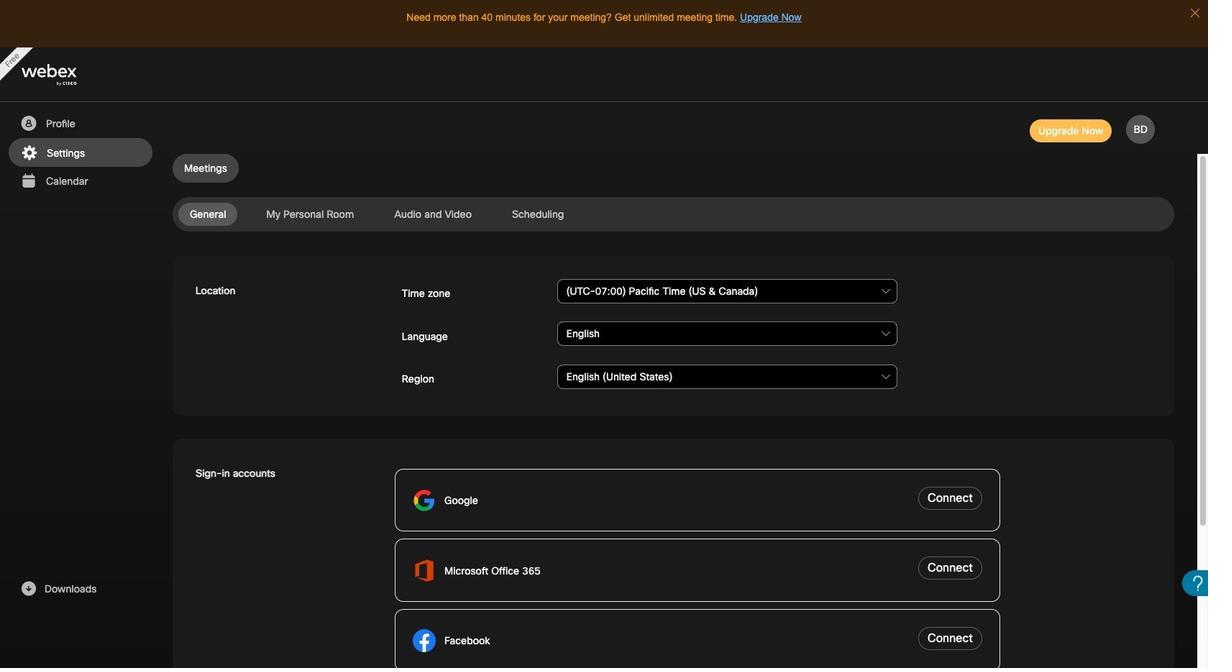 Task type: describe. For each thing, give the bounding box(es) containing it.
1 tab list from the top
[[173, 154, 1175, 183]]

2 tab list from the top
[[173, 203, 1175, 226]]

mds content download_filled image
[[19, 580, 37, 598]]

mds people circle_filled image
[[19, 115, 37, 132]]

mds settings_filled image
[[20, 145, 38, 162]]



Task type: locate. For each thing, give the bounding box(es) containing it.
None text field
[[557, 279, 898, 304], [557, 322, 898, 346], [557, 279, 898, 304], [557, 322, 898, 346]]

None text field
[[557, 364, 898, 389]]

banner
[[0, 47, 1208, 102]]

tab list
[[173, 154, 1175, 183], [173, 203, 1175, 226]]

mds meetings_filled image
[[19, 173, 37, 190]]

1 vertical spatial tab list
[[173, 203, 1175, 226]]

0 vertical spatial tab list
[[173, 154, 1175, 183]]

cisco webex image
[[22, 64, 108, 86]]



Task type: vqa. For each thing, say whether or not it's contained in the screenshot.
Mds People Circle_Filled image
yes



